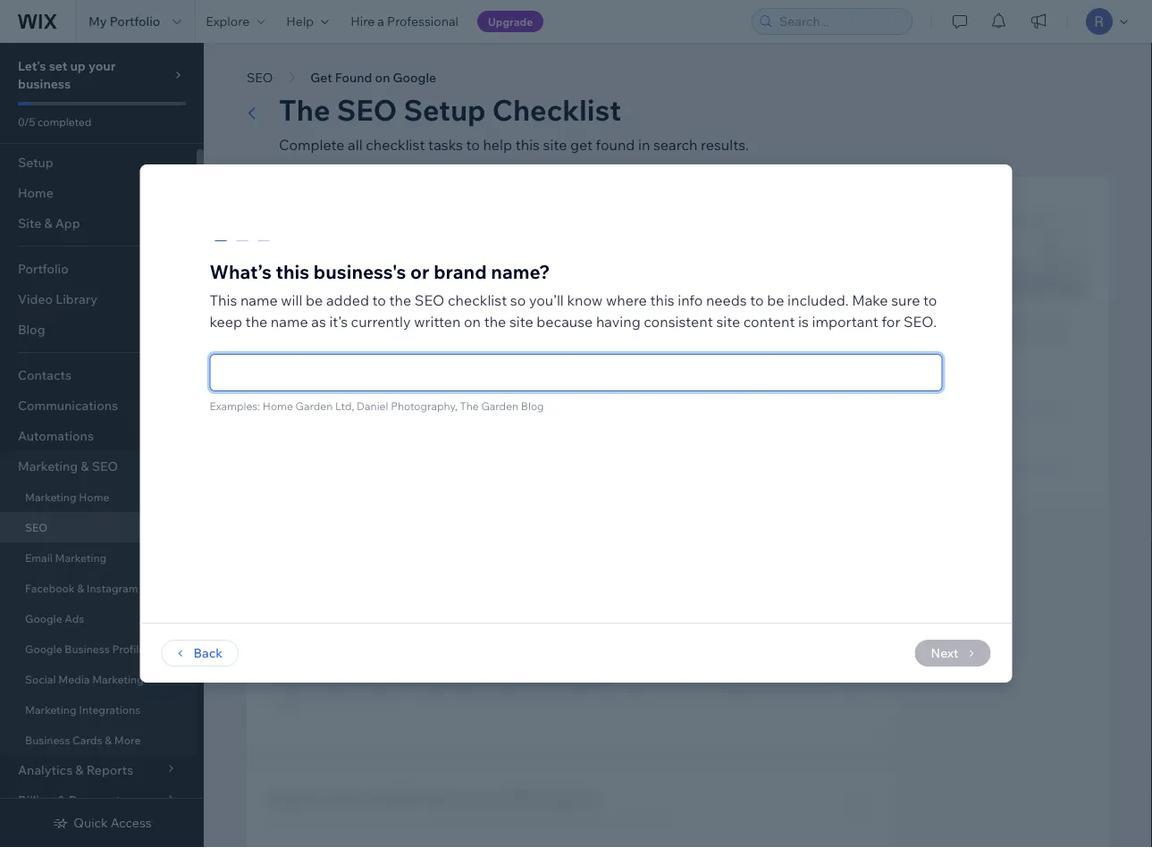Task type: locate. For each thing, give the bounding box(es) containing it.
2 horizontal spatial setup
[[1035, 314, 1071, 329]]

1 horizontal spatial results.
[[701, 136, 749, 154]]

site.
[[1047, 330, 1071, 346], [655, 809, 678, 825]]

checklist
[[366, 136, 425, 154], [448, 291, 507, 309]]

1 vertical spatial search
[[507, 667, 552, 685]]

setup up the help
[[404, 92, 486, 128]]

marketing & seo button
[[0, 452, 197, 482]]

0 vertical spatial results.
[[701, 136, 749, 154]]

get
[[311, 70, 332, 85], [318, 254, 343, 272], [639, 622, 664, 640]]

1 horizontal spatial a
[[378, 13, 384, 29]]

automations
[[18, 428, 94, 444]]

checklist up the "watch"
[[931, 330, 986, 346]]

0 vertical spatial checklist
[[366, 136, 425, 154]]

these down optimize
[[328, 687, 361, 702]]

marketing integrations link
[[0, 695, 197, 725]]

tasks.
[[621, 274, 654, 289]]

media
[[58, 673, 90, 686]]

0 vertical spatial is
[[799, 313, 809, 331]]

get inside button
[[311, 70, 332, 85]]

1 vertical spatial pages
[[492, 687, 528, 702]]

easier
[[531, 687, 566, 702]]

be up the content
[[767, 291, 785, 309]]

is inside what's this business's or brand name? this name will be added to the seo checklist so you'll know where this info needs to be included. make sure to keep the name as it's currently written on the site because having consistent site content is important for seo.
[[799, 313, 809, 331]]

seo inside marketing & seo dropdown button
[[92, 459, 118, 474]]

seo down get found on google button
[[337, 92, 397, 128]]

1 horizontal spatial checklist
[[448, 291, 507, 309]]

0 horizontal spatial get
[[299, 274, 318, 289]]

0 vertical spatial setup
[[404, 92, 486, 128]]

0 horizontal spatial the
[[279, 92, 330, 128]]

be up the as
[[306, 291, 323, 309]]

0 vertical spatial complete
[[279, 136, 345, 154]]

found inside step 1: get the homepage ready for google search help get this site found online by completing these essential tasks.
[[369, 274, 403, 289]]

search
[[568, 254, 615, 272]]

1 vertical spatial setup
[[18, 155, 53, 170]]

set
[[49, 58, 67, 74]]

0 vertical spatial get
[[311, 70, 332, 85]]

hire right help button
[[351, 13, 375, 29]]

make
[[412, 687, 444, 702]]

up
[[70, 58, 86, 74]]

0 horizontal spatial checklist
[[492, 92, 621, 128]]

step inside step 1: get the homepage ready for google search help get this site found online by completing these essential tasks.
[[268, 254, 301, 272]]

checklist inside what's this business's or brand name? this name will be added to the seo checklist so you'll know where this info needs to be included. make sure to keep the name as it's currently written on the site because having consistent site content is important for seo.
[[448, 291, 507, 309]]

find
[[584, 687, 607, 702]]

the up currently
[[389, 291, 411, 309]]

do
[[593, 809, 608, 825]]

2 vertical spatial home
[[79, 490, 109, 504]]

home down setup link
[[18, 185, 53, 201]]

0 vertical spatial checklist
[[492, 92, 621, 128]]

None field
[[219, 355, 934, 391]]

how
[[957, 314, 981, 329]]

for inside what's this business's or brand name? this name will be added to the seo checklist so you'll know where this info needs to be included. make sure to keep the name as it's currently written on the site because having consistent site content is important for seo.
[[882, 313, 901, 331]]

marketing for integrations
[[25, 703, 77, 717]]

a left professional
[[378, 13, 384, 29]]

business's
[[314, 260, 406, 283]]

complete inside the step 2: optimize the site pages for search engines complete these tasks to make the site pages easier to find in search results.
[[268, 687, 326, 702]]

1 horizontal spatial home
[[79, 490, 109, 504]]

1 be from the left
[[306, 291, 323, 309]]

Search... field
[[774, 9, 907, 34]]

get right the help
[[570, 136, 593, 154]]

seo inside see how the seo setup checklist helps this site. watch video
[[1006, 314, 1033, 329]]

1 vertical spatial a
[[309, 809, 316, 825]]

a down '3:'
[[309, 809, 316, 825]]

3 step from the top
[[268, 789, 301, 807]]

1 vertical spatial &
[[77, 582, 84, 595]]

to left make
[[397, 687, 409, 702]]

0 vertical spatial search
[[654, 136, 698, 154]]

seo down online
[[415, 291, 445, 309]]

engines
[[556, 667, 610, 685]]

get right journey
[[699, 408, 725, 428]]

seo left journey
[[580, 408, 614, 428]]

your right up
[[88, 58, 116, 74]]

the right photography,
[[460, 399, 479, 413]]

home right examples:
[[263, 399, 293, 413]]

the inside the seo setup checklist complete all checklist tasks to help this site get found in search results.
[[279, 92, 330, 128]]

1 vertical spatial business
[[25, 734, 70, 747]]

1:12
[[1050, 266, 1072, 281]]

home down marketing & seo dropdown button
[[79, 490, 109, 504]]

is down '3:'
[[297, 809, 307, 825]]

learning
[[987, 401, 1039, 416]]

to inside the seo setup checklist complete all checklist tasks to help this site get found in search results.
[[466, 136, 480, 154]]

in inside the seo setup checklist complete all checklist tasks to help this site get found in search results.
[[638, 136, 650, 154]]

optimize
[[319, 667, 381, 685]]

2 horizontal spatial in
[[638, 136, 650, 154]]

business
[[65, 642, 110, 656], [25, 734, 70, 747]]

step
[[268, 254, 301, 272], [268, 667, 301, 685], [268, 789, 301, 807]]

step inside step 3: keep building on this site's seo progress seo is a work in progress. learn more about what it can do for this site.
[[268, 789, 301, 807]]

seo down explore
[[247, 70, 273, 85]]

for left engines on the bottom of page
[[484, 667, 504, 685]]

0 horizontal spatial setup
[[18, 155, 53, 170]]

0 vertical spatial your
[[88, 58, 116, 74]]

2 horizontal spatial home
[[263, 399, 293, 413]]

these inside the step 2: optimize the site pages for search engines complete these tasks to make the site pages easier to find in search results.
[[328, 687, 361, 702]]

ready
[[449, 254, 488, 272]]

expert
[[1031, 460, 1069, 476]]

setup down 1:12
[[1035, 314, 1071, 329]]

on inside what's this business's or brand name? this name will be added to the seo checklist so you'll know where this info needs to be included. make sure to keep the name as it's currently written on the site because having consistent site content is important for seo.
[[464, 313, 481, 331]]

content
[[744, 313, 795, 331]]

0 vertical spatial step
[[268, 254, 301, 272]]

2 vertical spatial setup
[[1035, 314, 1071, 329]]

2 step from the top
[[268, 667, 301, 685]]

get right 1:
[[318, 254, 343, 272]]

photography,
[[391, 399, 458, 413]]

1 horizontal spatial your
[[541, 408, 576, 428]]

step left 1:
[[268, 254, 301, 272]]

get found on google
[[311, 70, 436, 85]]

2 vertical spatial &
[[105, 734, 112, 747]]

the
[[279, 92, 330, 128], [460, 399, 479, 413]]

get left found at the left of page
[[311, 70, 332, 85]]

0 horizontal spatial hire
[[351, 13, 375, 29]]

the down seo button on the left
[[279, 92, 330, 128]]

1 vertical spatial home
[[263, 399, 293, 413]]

site right the help
[[543, 136, 567, 154]]

& down automations link
[[81, 459, 89, 474]]

1 garden from the left
[[296, 399, 333, 413]]

2 vertical spatial in
[[350, 809, 361, 825]]

because
[[537, 313, 593, 331]]

this right the help
[[516, 136, 540, 154]]

tasks
[[428, 136, 463, 154], [364, 687, 394, 702]]

google business profile
[[25, 642, 145, 656]]

0 vertical spatial &
[[81, 459, 89, 474]]

1:
[[304, 254, 315, 272]]

& inside dropdown button
[[81, 459, 89, 474]]

1 vertical spatial hire
[[958, 460, 982, 476]]

1 vertical spatial these
[[328, 687, 361, 702]]

business left cards
[[25, 734, 70, 747]]

ltd,
[[335, 399, 354, 413]]

to up 'seo.'
[[924, 291, 937, 309]]

for inside the step 2: optimize the site pages for search engines complete these tasks to make the site pages easier to find in search results.
[[484, 667, 504, 685]]

0 vertical spatial site.
[[1047, 330, 1071, 346]]

seo learning hub
[[958, 401, 1066, 416]]

completing
[[462, 274, 528, 289]]

marketing up integrations
[[92, 673, 144, 686]]

& left more
[[105, 734, 112, 747]]

1 horizontal spatial is
[[799, 313, 809, 331]]

this right helps
[[1023, 330, 1044, 346]]

back
[[194, 646, 223, 661]]

step left '2:'
[[268, 667, 301, 685]]

name down will
[[271, 313, 308, 331]]

marketing inside 'link'
[[92, 673, 144, 686]]

be
[[306, 291, 323, 309], [767, 291, 785, 309]]

checklist up the help
[[492, 92, 621, 128]]

your right start
[[541, 408, 576, 428]]

0 horizontal spatial be
[[306, 291, 323, 309]]

1 horizontal spatial get
[[570, 136, 593, 154]]

1 horizontal spatial site.
[[1047, 330, 1071, 346]]

get inside popup button
[[639, 622, 664, 640]]

help right explore
[[286, 13, 314, 29]]

1 step from the top
[[268, 254, 301, 272]]

what's this business's or brand name? this name will be added to the seo checklist so you'll know where this info needs to be included. make sure to keep the name as it's currently written on the site because having consistent site content is important for seo.
[[210, 260, 937, 331]]

0 horizontal spatial pages
[[439, 667, 481, 685]]

for inside step 3: keep building on this site's seo progress seo is a work in progress. learn more about what it can do for this site.
[[611, 809, 628, 825]]

the right optimize
[[385, 667, 407, 685]]

& right "facebook"
[[77, 582, 84, 595]]

get left started
[[639, 622, 664, 640]]

1 vertical spatial step
[[268, 667, 301, 685]]

hire left an
[[958, 460, 982, 476]]

search inside the seo setup checklist complete all checklist tasks to help this site get found in search results.
[[654, 136, 698, 154]]

step 1: get the homepage ready for google search heading
[[268, 252, 654, 274]]

hire an seo expert link
[[958, 460, 1069, 476]]

0 horizontal spatial checklist
[[366, 136, 425, 154]]

business cards & more link
[[0, 725, 197, 755]]

the up helps
[[984, 314, 1004, 329]]

you'll
[[529, 291, 564, 309]]

is inside step 3: keep building on this site's seo progress seo is a work in progress. learn more about what it can do for this site.
[[297, 809, 307, 825]]

&
[[81, 459, 89, 474], [77, 582, 84, 595], [105, 734, 112, 747]]

2 vertical spatial get
[[699, 408, 725, 428]]

0 vertical spatial ads
[[141, 582, 160, 595]]

garden
[[296, 399, 333, 413], [481, 399, 519, 413]]

1 horizontal spatial be
[[767, 291, 785, 309]]

homepage
[[372, 254, 445, 272]]

1 vertical spatial get
[[318, 254, 343, 272]]

help
[[483, 136, 512, 154]]

email
[[25, 551, 53, 565]]

1 vertical spatial checklist
[[448, 291, 507, 309]]

the right keep
[[245, 313, 268, 331]]

email marketing link
[[0, 543, 197, 573]]

on
[[375, 70, 390, 85], [464, 313, 481, 331], [778, 408, 797, 428], [418, 789, 435, 807]]

checklist down completing
[[448, 291, 507, 309]]

upgrade button
[[477, 11, 544, 32]]

1 vertical spatial name
[[271, 313, 308, 331]]

ads up "google business profile"
[[65, 612, 84, 625]]

having
[[596, 313, 641, 331]]

site. inside step 3: keep building on this site's seo progress seo is a work in progress. learn more about what it can do for this site.
[[655, 809, 678, 825]]

help button
[[276, 0, 340, 43]]

get inside step 1: get the homepage ready for google search help get this site found online by completing these essential tasks.
[[299, 274, 318, 289]]

site. right helps
[[1047, 330, 1071, 346]]

1 horizontal spatial these
[[531, 274, 564, 289]]

0 vertical spatial tasks
[[428, 136, 463, 154]]

more
[[114, 734, 141, 747]]

garden left ltd,
[[296, 399, 333, 413]]

site down so
[[510, 313, 534, 331]]

step inside the step 2: optimize the site pages for search engines complete these tasks to make the site pages easier to find in search results.
[[268, 667, 301, 685]]

the
[[346, 254, 369, 272], [389, 291, 411, 309], [245, 313, 268, 331], [484, 313, 506, 331], [984, 314, 1004, 329], [385, 667, 407, 685], [446, 687, 466, 702]]

seo inside seo button
[[247, 70, 273, 85]]

hub
[[1041, 401, 1066, 416]]

setup down '0/5'
[[18, 155, 53, 170]]

help up will
[[268, 274, 296, 289]]

0 vertical spatial home
[[18, 185, 53, 201]]

1 vertical spatial found
[[369, 274, 403, 289]]

site right make
[[469, 687, 489, 702]]

for right do
[[611, 809, 628, 825]]

tasks down optimize
[[364, 687, 394, 702]]

building
[[358, 789, 414, 807]]

this inside step 1: get the homepage ready for google search help get this site found online by completing these essential tasks.
[[321, 274, 342, 289]]

seo inside the seo setup checklist complete all checklist tasks to help this site get found in search results.
[[337, 92, 397, 128]]

pages left easier
[[492, 687, 528, 702]]

help inside button
[[286, 13, 314, 29]]

for down sure
[[882, 313, 901, 331]]

step 1: get the homepage ready for google search help get this site found online by completing these essential tasks.
[[268, 254, 654, 289]]

marketing down social
[[25, 703, 77, 717]]

to
[[466, 136, 480, 154], [372, 291, 386, 309], [750, 291, 764, 309], [924, 291, 937, 309], [679, 408, 696, 428], [397, 687, 409, 702], [569, 687, 581, 702]]

0 vertical spatial these
[[531, 274, 564, 289]]

on inside button
[[375, 70, 390, 85]]

site. right do
[[655, 809, 678, 825]]

site up added
[[345, 274, 366, 289]]

name left will
[[240, 291, 278, 309]]

step 3: keep building on this site's seo progress seo is a work in progress. learn more about what it can do for this site.
[[268, 789, 678, 825]]

home for marketing home
[[79, 490, 109, 504]]

results. inside the seo setup checklist complete all checklist tasks to help this site get found in search results.
[[701, 136, 749, 154]]

0 vertical spatial help
[[286, 13, 314, 29]]

more
[[457, 809, 487, 825]]

1 horizontal spatial in
[[609, 687, 620, 702]]

2 be from the left
[[767, 291, 785, 309]]

email marketing
[[25, 551, 107, 565]]

0 vertical spatial hire
[[351, 13, 375, 29]]

let's
[[18, 58, 46, 74]]

0 horizontal spatial site.
[[655, 809, 678, 825]]

garden left blog
[[481, 399, 519, 413]]

found
[[335, 70, 372, 85]]

step for step 2: optimize the site pages for search engines
[[268, 667, 301, 685]]

marketing up facebook & instagram ads
[[55, 551, 107, 565]]

complete down '2:'
[[268, 687, 326, 702]]

0 horizontal spatial your
[[88, 58, 116, 74]]

1 vertical spatial tasks
[[364, 687, 394, 702]]

marketing inside dropdown button
[[18, 459, 78, 474]]

social
[[25, 673, 56, 686]]

needs
[[706, 291, 747, 309]]

this up added
[[321, 274, 342, 289]]

in inside the step 2: optimize the site pages for search engines complete these tasks to make the site pages easier to find in search results.
[[609, 687, 620, 702]]

hire a professional link
[[340, 0, 469, 43]]

seo
[[247, 70, 273, 85], [337, 92, 397, 128], [415, 291, 445, 309], [1006, 314, 1033, 329], [958, 401, 984, 416], [580, 408, 614, 428], [92, 459, 118, 474], [1002, 460, 1028, 476], [25, 521, 48, 534], [505, 789, 535, 807], [268, 809, 294, 825]]

1 vertical spatial checklist
[[931, 330, 986, 346]]

1 vertical spatial results.
[[268, 703, 310, 718]]

0 horizontal spatial these
[[328, 687, 361, 702]]

ads right instagram
[[141, 582, 160, 595]]

2 vertical spatial get
[[639, 622, 664, 640]]

step left '3:'
[[268, 789, 301, 807]]

0 horizontal spatial tasks
[[364, 687, 394, 702]]

marketing down marketing & seo
[[25, 490, 77, 504]]

1 horizontal spatial found
[[596, 136, 635, 154]]

these
[[531, 274, 564, 289], [328, 687, 361, 702]]

2 vertical spatial step
[[268, 789, 301, 807]]

business up social media marketing on the left of page
[[65, 642, 110, 656]]

1 vertical spatial in
[[609, 687, 620, 702]]

info
[[678, 291, 703, 309]]

seo left the learning
[[958, 401, 984, 416]]

0 horizontal spatial results.
[[268, 703, 310, 718]]

these up you'll
[[531, 274, 564, 289]]

1 horizontal spatial hire
[[958, 460, 982, 476]]

home
[[18, 185, 53, 201], [263, 399, 293, 413], [79, 490, 109, 504]]

social media marketing link
[[0, 664, 197, 695]]

0 horizontal spatial a
[[309, 809, 316, 825]]

to left the help
[[466, 136, 480, 154]]

by
[[445, 274, 459, 289]]

0 vertical spatial in
[[638, 136, 650, 154]]

site down 'needs'
[[717, 313, 740, 331]]

2:
[[304, 667, 316, 685]]

1 horizontal spatial checklist
[[931, 330, 986, 346]]

get inside step 1: get the homepage ready for google search help get this site found online by completing these essential tasks.
[[318, 254, 343, 272]]

know
[[567, 291, 603, 309]]

1 vertical spatial help
[[268, 274, 296, 289]]

for up completing
[[491, 254, 511, 272]]

seo up helps
[[1006, 314, 1033, 329]]

pages
[[439, 667, 481, 685], [492, 687, 528, 702]]

1 horizontal spatial setup
[[404, 92, 486, 128]]

hire for hire an seo expert
[[958, 460, 982, 476]]

& for instagram
[[77, 582, 84, 595]]

site up make
[[411, 667, 436, 685]]

to right journey
[[679, 408, 696, 428]]

this right do
[[630, 809, 652, 825]]

a inside step 3: keep building on this site's seo progress seo is a work in progress. learn more about what it can do for this site.
[[309, 809, 316, 825]]

1 vertical spatial complete
[[268, 687, 326, 702]]

0 horizontal spatial is
[[297, 809, 307, 825]]

seo up email
[[25, 521, 48, 534]]

tasks left the help
[[428, 136, 463, 154]]

0 horizontal spatial found
[[369, 274, 403, 289]]

1 horizontal spatial pages
[[492, 687, 528, 702]]

1 vertical spatial get
[[299, 274, 318, 289]]

step for step 3: keep building on this site's seo progress
[[268, 789, 301, 807]]

seo down automations link
[[92, 459, 118, 474]]

complete left all
[[279, 136, 345, 154]]

keep
[[320, 789, 355, 807]]

complete inside the seo setup checklist complete all checklist tasks to help this site get found in search results.
[[279, 136, 345, 154]]

checklist inside the seo setup checklist complete all checklist tasks to help this site get found in search results.
[[366, 136, 425, 154]]

is down included.
[[799, 313, 809, 331]]

found inside the seo setup checklist complete all checklist tasks to help this site get found in search results.
[[596, 136, 635, 154]]

0 horizontal spatial garden
[[296, 399, 333, 413]]

the down completing
[[484, 313, 506, 331]]

a
[[378, 13, 384, 29], [309, 809, 316, 825]]

1 horizontal spatial garden
[[481, 399, 519, 413]]

1 horizontal spatial the
[[460, 399, 479, 413]]

1 horizontal spatial tasks
[[428, 136, 463, 154]]

this inside see how the seo setup checklist helps this site. watch video
[[1023, 330, 1044, 346]]

the up added
[[346, 254, 369, 272]]

checklist right all
[[366, 136, 425, 154]]

0 vertical spatial the
[[279, 92, 330, 128]]

portfolio
[[110, 13, 160, 29]]

0 vertical spatial business
[[65, 642, 110, 656]]

1 vertical spatial is
[[297, 809, 307, 825]]

marketing down automations
[[18, 459, 78, 474]]

1 vertical spatial ads
[[65, 612, 84, 625]]

get down 1:
[[299, 274, 318, 289]]

what's
[[210, 260, 272, 283]]

2 vertical spatial found
[[729, 408, 774, 428]]



Task type: describe. For each thing, give the bounding box(es) containing it.
social media marketing
[[25, 673, 144, 686]]

hire a professional
[[351, 13, 459, 29]]

site inside the seo setup checklist complete all checklist tasks to help this site get found in search results.
[[543, 136, 567, 154]]

marketing integrations
[[25, 703, 141, 717]]

0 vertical spatial a
[[378, 13, 384, 29]]

progress.
[[364, 809, 418, 825]]

0/5
[[18, 115, 35, 128]]

2 vertical spatial search
[[623, 687, 661, 702]]

marketing for home
[[25, 490, 77, 504]]

my
[[89, 13, 107, 29]]

the inside step 1: get the homepage ready for google search help get this site found online by completing these essential tasks.
[[346, 254, 369, 272]]

home link
[[0, 178, 197, 208]]

hire for hire a professional
[[351, 13, 375, 29]]

results. inside the step 2: optimize the site pages for search engines complete these tasks to make the site pages easier to find in search results.
[[268, 703, 310, 718]]

2 garden from the left
[[481, 399, 519, 413]]

to up currently
[[372, 291, 386, 309]]

tasks inside the seo setup checklist complete all checklist tasks to help this site get found in search results.
[[428, 136, 463, 154]]

this up consistent
[[650, 291, 675, 309]]

see how the seo setup checklist helps this site. watch video
[[931, 314, 1071, 362]]

& for seo
[[81, 459, 89, 474]]

see
[[931, 314, 954, 329]]

setup inside the seo setup checklist complete all checklist tasks to help this site get found in search results.
[[404, 92, 486, 128]]

seo learning hub link
[[958, 401, 1066, 416]]

cards
[[73, 734, 102, 747]]

7/19
[[802, 685, 823, 699]]

these inside step 1: get the homepage ready for google search help get this site found online by completing these essential tasks.
[[531, 274, 564, 289]]

learn
[[421, 809, 454, 825]]

tasks inside the step 2: optimize the site pages for search engines complete these tasks to make the site pages easier to find in search results.
[[364, 687, 394, 702]]

watch
[[931, 346, 969, 362]]

1:12 button
[[931, 204, 1088, 298]]

setup inside see how the seo setup checklist helps this site. watch video
[[1035, 314, 1071, 329]]

seo link
[[0, 512, 197, 543]]

it's
[[329, 313, 348, 331]]

examples:
[[210, 399, 260, 413]]

home for examples: home garden ltd, daniel photography, the garden blog
[[263, 399, 293, 413]]

make
[[852, 291, 888, 309]]

journey
[[617, 408, 676, 428]]

0 horizontal spatial home
[[18, 185, 53, 201]]

let's set up your business
[[18, 58, 116, 92]]

0 vertical spatial name
[[240, 291, 278, 309]]

this inside the seo setup checklist complete all checklist tasks to help this site get found in search results.
[[516, 136, 540, 154]]

help inside step 1: get the homepage ready for google search help get this site found online by completing these essential tasks.
[[268, 274, 296, 289]]

step for step 1: get the homepage ready for google search
[[268, 254, 301, 272]]

name?
[[491, 260, 550, 283]]

found for the
[[369, 274, 403, 289]]

the seo setup checklist complete all checklist tasks to help this site get found in search results.
[[279, 92, 749, 154]]

seo left work
[[268, 809, 294, 825]]

setup link
[[0, 148, 197, 178]]

step 3: keep building on this site's seo progress heading
[[268, 788, 678, 809]]

blog
[[521, 399, 544, 413]]

helps
[[988, 330, 1020, 346]]

facebook & instagram ads link
[[0, 573, 197, 604]]

this up will
[[276, 260, 309, 283]]

where
[[606, 291, 647, 309]]

started
[[667, 622, 718, 640]]

included.
[[788, 291, 849, 309]]

0 horizontal spatial ads
[[65, 612, 84, 625]]

all
[[348, 136, 363, 154]]

site's
[[467, 789, 502, 807]]

instagram
[[87, 582, 138, 595]]

what
[[527, 809, 556, 825]]

facebook & instagram ads
[[25, 582, 160, 595]]

watch video link
[[931, 346, 1006, 362]]

profile
[[112, 642, 145, 656]]

quick
[[74, 815, 108, 831]]

or
[[410, 260, 430, 283]]

step 2: optimize the site pages for search engines heading
[[268, 665, 704, 687]]

google ads link
[[0, 604, 197, 634]]

added
[[326, 291, 369, 309]]

2 horizontal spatial get
[[699, 408, 725, 428]]

quick access
[[74, 815, 152, 831]]

brand
[[434, 260, 487, 283]]

in inside step 3: keep building on this site's seo progress seo is a work in progress. learn more about what it can do for this site.
[[350, 809, 361, 825]]

explore
[[206, 13, 250, 29]]

step 2: optimize the site pages for search engines complete these tasks to make the site pages easier to find in search results.
[[268, 667, 661, 718]]

work
[[319, 809, 348, 825]]

quick access button
[[52, 815, 152, 831]]

as
[[311, 313, 326, 331]]

2 horizontal spatial found
[[729, 408, 774, 428]]

site. inside see how the seo setup checklist helps this site. watch video
[[1047, 330, 1071, 346]]

google inside step 1: get the homepage ready for google search help get this site found online by completing these essential tasks.
[[514, 254, 564, 272]]

sidebar element
[[0, 43, 204, 848]]

automations link
[[0, 421, 197, 452]]

progress
[[539, 789, 600, 807]]

0 vertical spatial pages
[[439, 667, 481, 685]]

1 vertical spatial your
[[541, 408, 576, 428]]

get started button
[[617, 615, 739, 647]]

business
[[18, 76, 71, 92]]

seo right an
[[1002, 460, 1028, 476]]

hire an seo expert
[[958, 460, 1069, 476]]

upgrade
[[488, 15, 533, 28]]

professional
[[387, 13, 459, 29]]

for inside step 1: get the homepage ready for google search help get this site found online by completing these essential tasks.
[[491, 254, 511, 272]]

1 horizontal spatial ads
[[141, 582, 160, 595]]

your inside the let's set up your business
[[88, 58, 116, 74]]

an
[[985, 460, 999, 476]]

currently
[[351, 313, 411, 331]]

seo button
[[238, 64, 282, 91]]

3:
[[304, 789, 316, 807]]

written
[[414, 313, 461, 331]]

this up learn in the left of the page
[[438, 789, 464, 807]]

examples: home garden ltd, daniel photography, the garden blog
[[210, 399, 544, 413]]

seo inside what's this business's or brand name? this name will be added to the seo checklist so you'll know where this info needs to be included. make sure to keep the name as it's currently written on the site because having consistent site content is important for seo.
[[415, 291, 445, 309]]

will
[[281, 291, 303, 309]]

the inside see how the seo setup checklist helps this site. watch video
[[984, 314, 1004, 329]]

sure
[[892, 291, 920, 309]]

consistent
[[644, 313, 713, 331]]

marketing home
[[25, 490, 109, 504]]

checklist inside the seo setup checklist complete all checklist tasks to help this site get found in search results.
[[492, 92, 621, 128]]

1 vertical spatial the
[[460, 399, 479, 413]]

to down engines on the bottom of page
[[569, 687, 581, 702]]

the right make
[[446, 687, 466, 702]]

marketing for &
[[18, 459, 78, 474]]

this
[[210, 291, 237, 309]]

get found on google button
[[302, 64, 445, 91]]

setup inside "sidebar" element
[[18, 155, 53, 170]]

site inside step 1: get the homepage ready for google search help get this site found online by completing these essential tasks.
[[345, 274, 366, 289]]

get for get started
[[639, 622, 664, 640]]

seo.
[[904, 313, 937, 331]]

integrations
[[79, 703, 141, 717]]

seo up about
[[505, 789, 535, 807]]

get inside the seo setup checklist complete all checklist tasks to help this site get found in search results.
[[570, 136, 593, 154]]

get for get found on google
[[311, 70, 332, 85]]

on inside step 3: keep building on this site's seo progress seo is a work in progress. learn more about what it can do for this site.
[[418, 789, 435, 807]]

seo inside seo link
[[25, 521, 48, 534]]

google inside button
[[393, 70, 436, 85]]

important
[[812, 313, 879, 331]]

to up the content
[[750, 291, 764, 309]]

daniel
[[357, 399, 388, 413]]

found for checklist
[[596, 136, 635, 154]]

back button
[[161, 640, 239, 667]]

checklist inside see how the seo setup checklist helps this site. watch video
[[931, 330, 986, 346]]

business cards & more
[[25, 734, 141, 747]]



Task type: vqa. For each thing, say whether or not it's contained in the screenshot.
Cancel button to the right
no



